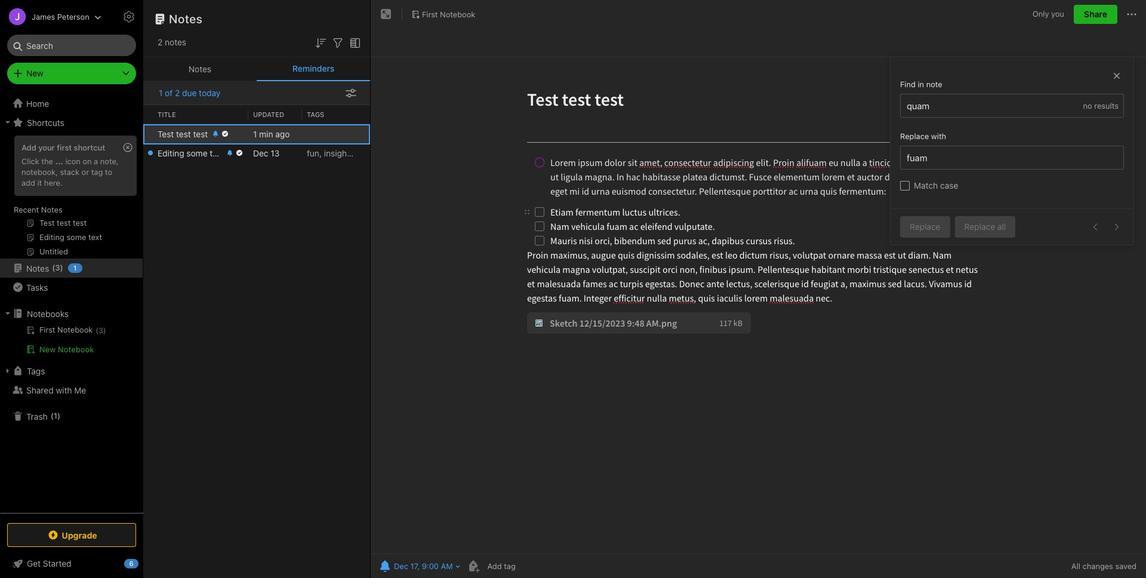 Task type: vqa. For each thing, say whether or not it's contained in the screenshot.
Add a reminder icon
no



Task type: describe. For each thing, give the bounding box(es) containing it.
you
[[1052, 9, 1065, 19]]

first notebook
[[422, 9, 476, 19]]

More actions field
[[1125, 5, 1140, 24]]

dec 13
[[253, 148, 280, 158]]

Edit reminder field
[[377, 558, 461, 575]]

ago
[[275, 129, 290, 139]]

no
[[1084, 101, 1093, 110]]

min
[[259, 129, 273, 139]]

replace for replace with
[[901, 131, 929, 141]]

add
[[22, 178, 35, 187]]

notebook,
[[22, 167, 58, 177]]

all changes saved
[[1072, 561, 1137, 571]]

note,
[[100, 156, 119, 166]]

get started
[[27, 558, 71, 569]]

notebook for new notebook
[[58, 345, 94, 354]]

home link
[[0, 94, 143, 113]]

james
[[32, 12, 55, 21]]

test test test
[[158, 129, 208, 139]]

Help and Learning task checklist field
[[0, 554, 143, 573]]

new notebook group
[[0, 323, 143, 361]]

replace for replace all
[[965, 222, 996, 232]]

click to collapse image
[[139, 556, 148, 570]]

dec for dec 17, 9:00 am
[[394, 561, 408, 571]]

james peterson
[[32, 12, 89, 21]]

settings image
[[122, 10, 136, 24]]

find
[[901, 79, 916, 89]]

cell for test test test
[[143, 124, 153, 143]]

first
[[57, 143, 72, 152]]

to
[[105, 167, 112, 177]]

here.
[[44, 178, 62, 187]]

share
[[1085, 9, 1108, 19]]

0 horizontal spatial 2
[[158, 37, 163, 47]]

Add filters field
[[331, 35, 345, 50]]

tasks button
[[0, 278, 143, 297]]

recent notes
[[14, 205, 63, 214]]

Match case checkbox
[[901, 181, 910, 190]]

row group containing test test test
[[143, 124, 370, 162]]

no results
[[1084, 101, 1119, 110]]

tab list containing reminders
[[143, 57, 370, 81]]

Add tag field
[[486, 561, 576, 572]]

updated
[[253, 110, 284, 118]]

trash
[[26, 411, 48, 421]]

) for notes
[[60, 263, 63, 272]]

editing
[[158, 148, 184, 158]]

changes
[[1083, 561, 1114, 571]]

reminder options image
[[346, 89, 357, 98]]

( for trash
[[51, 411, 54, 421]]

Find in note text field
[[906, 94, 1084, 117]]

shortcuts button
[[0, 113, 143, 132]]

expand note image
[[379, 7, 394, 22]]

replace all button
[[955, 216, 1016, 238]]

1 min ago
[[253, 129, 290, 139]]

a
[[94, 156, 98, 166]]

tree containing home
[[0, 94, 143, 512]]

add filters image
[[331, 36, 345, 50]]

0 vertical spatial tags
[[307, 110, 324, 118]]

in
[[918, 79, 925, 89]]

click
[[22, 156, 39, 166]]

17,
[[411, 561, 420, 571]]

stack
[[60, 167, 79, 177]]

replace all
[[965, 222, 1006, 232]]

get
[[27, 558, 41, 569]]

shared
[[26, 385, 54, 395]]

new button
[[7, 63, 136, 84]]

text
[[210, 148, 224, 158]]

tag
[[91, 167, 103, 177]]

3 inside new notebook group
[[99, 326, 103, 335]]

close image
[[1111, 70, 1123, 82]]

cell for editing some text
[[143, 143, 153, 162]]

notebook for first notebook
[[440, 9, 476, 19]]

Replace with text field
[[906, 146, 1119, 169]]

dec 17, 9:00 am
[[394, 561, 453, 571]]

saved
[[1116, 561, 1137, 571]]

all
[[998, 222, 1006, 232]]

click the ...
[[22, 156, 63, 166]]

recent
[[14, 205, 39, 214]]

started
[[43, 558, 71, 569]]

notebooks link
[[0, 304, 143, 323]]

the
[[41, 156, 53, 166]]

group containing add your first shortcut
[[0, 132, 143, 263]]

notes button
[[143, 57, 257, 81]]

replace for replace
[[910, 222, 941, 232]]

or
[[82, 167, 89, 177]]

new notebook
[[39, 345, 94, 354]]

with for shared
[[56, 385, 72, 395]]

editing some text
[[158, 148, 224, 158]]



Task type: locate. For each thing, give the bounding box(es) containing it.
...
[[55, 156, 63, 166]]

1 for 1
[[74, 264, 77, 272]]

shortcut
[[74, 143, 105, 152]]

dec inside row group
[[253, 148, 268, 158]]

1 inside trash ( 1 )
[[54, 411, 57, 421]]

add tag image
[[466, 559, 480, 573]]

) right trash
[[57, 411, 60, 421]]

) inside notes ( 3 )
[[60, 263, 63, 272]]

dec for dec 13
[[253, 148, 268, 158]]

with left the 'me'
[[56, 385, 72, 395]]

dec
[[253, 148, 268, 158], [394, 561, 408, 571]]

1 vertical spatial 2
[[175, 88, 180, 98]]

new inside "button"
[[39, 345, 56, 354]]

2 cell from the top
[[143, 143, 153, 162]]

expand tags image
[[3, 366, 13, 376]]

title
[[158, 110, 176, 118]]

1 cell from the top
[[143, 124, 153, 143]]

add your first shortcut
[[22, 143, 105, 152]]

dec left 13 in the top left of the page
[[253, 148, 268, 158]]

notes
[[169, 12, 203, 26], [189, 64, 211, 74], [41, 205, 63, 214], [26, 263, 49, 273]]

notes ( 3 )
[[26, 263, 63, 273]]

new up tags 'button'
[[39, 345, 56, 354]]

6
[[129, 560, 134, 567]]

cell
[[143, 124, 153, 143], [143, 143, 153, 162]]

add
[[22, 143, 36, 152]]

3 inside notes ( 3 )
[[55, 263, 60, 272]]

3
[[55, 263, 60, 272], [99, 326, 103, 335]]

1 vertical spatial with
[[56, 385, 72, 395]]

replace inside "button"
[[910, 222, 941, 232]]

only
[[1033, 9, 1050, 19]]

reminders
[[293, 63, 335, 73]]

Account field
[[0, 5, 101, 29]]

0 vertical spatial with
[[932, 131, 947, 141]]

new inside popup button
[[26, 68, 43, 78]]

( down notebooks link
[[96, 326, 99, 335]]

(
[[52, 263, 55, 272], [96, 326, 99, 335], [51, 411, 54, 421]]

of
[[165, 88, 173, 98]]

notebook inside button
[[440, 9, 476, 19]]

None search field
[[16, 35, 128, 56]]

2 left notes
[[158, 37, 163, 47]]

replace with
[[901, 131, 947, 141]]

1 vertical spatial new
[[39, 345, 56, 354]]

me
[[74, 385, 86, 395]]

0 horizontal spatial with
[[56, 385, 72, 395]]

tab list
[[143, 57, 370, 81]]

tags down reminders button
[[307, 110, 324, 118]]

first notebook button
[[407, 6, 480, 23]]

0 vertical spatial notebook
[[440, 9, 476, 19]]

replace
[[901, 131, 929, 141], [910, 222, 941, 232], [965, 222, 996, 232]]

all
[[1072, 561, 1081, 571]]

1 left min
[[253, 129, 257, 139]]

test up some
[[193, 129, 208, 139]]

results
[[1095, 101, 1119, 110]]

Note Editor text field
[[371, 57, 1147, 554]]

match
[[914, 180, 938, 191]]

trash ( 1 )
[[26, 411, 60, 421]]

with up the match case
[[932, 131, 947, 141]]

new
[[26, 68, 43, 78], [39, 345, 56, 354]]

tree
[[0, 94, 143, 512]]

shortcuts
[[27, 117, 64, 128]]

0 horizontal spatial dec
[[253, 148, 268, 158]]

tasks
[[26, 282, 48, 292]]

View options field
[[345, 35, 363, 50]]

2 test from the left
[[193, 129, 208, 139]]

test right test
[[176, 129, 191, 139]]

) up tasks button
[[60, 263, 63, 272]]

Search text field
[[16, 35, 128, 56]]

new up home
[[26, 68, 43, 78]]

am
[[441, 561, 453, 571]]

1 horizontal spatial tags
[[307, 110, 324, 118]]

1 inside row group
[[253, 129, 257, 139]]

1 test from the left
[[176, 129, 191, 139]]

0 vertical spatial 2
[[158, 37, 163, 47]]

reminders button
[[257, 57, 370, 81]]

upgrade button
[[7, 523, 136, 547]]

0 horizontal spatial notebook
[[58, 345, 94, 354]]

row group
[[143, 124, 370, 162]]

) for trash
[[57, 411, 60, 421]]

expand notebooks image
[[3, 309, 13, 318]]

0 horizontal spatial test
[[176, 129, 191, 139]]

1 horizontal spatial with
[[932, 131, 947, 141]]

peterson
[[57, 12, 89, 21]]

( inside trash ( 1 )
[[51, 411, 54, 421]]

match case
[[914, 180, 959, 191]]

with for replace
[[932, 131, 947, 141]]

2 vertical spatial )
[[57, 411, 60, 421]]

notebook right first
[[440, 9, 476, 19]]

notebook
[[440, 9, 476, 19], [58, 345, 94, 354]]

( for notes
[[52, 263, 55, 272]]

3 down notebooks link
[[99, 326, 103, 335]]

1 for 1 min ago
[[253, 129, 257, 139]]

0 vertical spatial dec
[[253, 148, 268, 158]]

2 vertical spatial (
[[51, 411, 54, 421]]

notebooks
[[27, 308, 69, 319]]

1 for 1 of 2 due today
[[159, 88, 163, 98]]

it
[[37, 178, 42, 187]]

notebook inside "button"
[[58, 345, 94, 354]]

cell left editing
[[143, 143, 153, 162]]

dec inside popup button
[[394, 561, 408, 571]]

notes
[[165, 37, 186, 47]]

1 vertical spatial dec
[[394, 561, 408, 571]]

case
[[941, 180, 959, 191]]

notes up today
[[189, 64, 211, 74]]

0 vertical spatial (
[[52, 263, 55, 272]]

1 horizontal spatial 3
[[99, 326, 103, 335]]

13
[[271, 148, 280, 158]]

9:00
[[422, 561, 439, 571]]

notes up notes
[[169, 12, 203, 26]]

first
[[422, 9, 438, 19]]

1 vertical spatial )
[[103, 326, 106, 335]]

1 right trash
[[54, 411, 57, 421]]

icon
[[65, 156, 81, 166]]

test
[[176, 129, 191, 139], [193, 129, 208, 139]]

test
[[158, 129, 174, 139]]

dec 17, 9:00 am button
[[377, 558, 454, 575]]

replace button
[[901, 216, 951, 238]]

) inside trash ( 1 )
[[57, 411, 60, 421]]

due
[[182, 88, 197, 98]]

1 vertical spatial 3
[[99, 326, 103, 335]]

3 up tasks button
[[55, 263, 60, 272]]

your
[[38, 143, 55, 152]]

2 right the of
[[175, 88, 180, 98]]

more actions image
[[1125, 7, 1140, 22]]

1
[[159, 88, 163, 98], [253, 129, 257, 139], [74, 264, 77, 272], [54, 411, 57, 421]]

notebook up tags 'button'
[[58, 345, 94, 354]]

replace down match
[[910, 222, 941, 232]]

notes inside button
[[189, 64, 211, 74]]

group
[[0, 132, 143, 263]]

on
[[83, 156, 92, 166]]

1 of 2 due today
[[159, 88, 221, 98]]

tags button
[[0, 361, 143, 380]]

replace inside button
[[965, 222, 996, 232]]

home
[[26, 98, 49, 108]]

0 vertical spatial )
[[60, 263, 63, 272]]

note window element
[[371, 0, 1147, 578]]

note
[[927, 79, 943, 89]]

0 vertical spatial new
[[26, 68, 43, 78]]

1 horizontal spatial test
[[193, 129, 208, 139]]

new notebook button
[[0, 342, 143, 357]]

( up tasks button
[[52, 263, 55, 272]]

0 horizontal spatial tags
[[27, 366, 45, 376]]

) down notebooks link
[[103, 326, 106, 335]]

1 horizontal spatial notebook
[[440, 9, 476, 19]]

shared with me
[[26, 385, 86, 395]]

1 vertical spatial (
[[96, 326, 99, 335]]

0 horizontal spatial 3
[[55, 263, 60, 272]]

notes inside notes ( 3 )
[[26, 263, 49, 273]]

replace left all
[[965, 222, 996, 232]]

) inside new notebook group
[[103, 326, 106, 335]]

Reminder options field
[[341, 85, 358, 101]]

shared with me link
[[0, 380, 143, 400]]

1 vertical spatial tags
[[27, 366, 45, 376]]

1 horizontal spatial 2
[[175, 88, 180, 98]]

notes right recent
[[41, 205, 63, 214]]

1 left the of
[[159, 88, 163, 98]]

0 vertical spatial 3
[[55, 263, 60, 272]]

replace up match case checkbox
[[901, 131, 929, 141]]

today
[[199, 88, 221, 98]]

dec left 17,
[[394, 561, 408, 571]]

Sort options field
[[314, 35, 328, 50]]

( inside new notebook group
[[96, 326, 99, 335]]

tags up shared
[[27, 366, 45, 376]]

( right trash
[[51, 411, 54, 421]]

new for new
[[26, 68, 43, 78]]

some
[[187, 148, 208, 158]]

only you
[[1033, 9, 1065, 19]]

new for new notebook
[[39, 345, 56, 354]]

1 horizontal spatial dec
[[394, 561, 408, 571]]

1 up tasks button
[[74, 264, 77, 272]]

( 3 )
[[96, 326, 106, 335]]

upgrade
[[62, 530, 97, 540]]

with
[[932, 131, 947, 141], [56, 385, 72, 395]]

find in note
[[901, 79, 943, 89]]

notes up tasks
[[26, 263, 49, 273]]

)
[[60, 263, 63, 272], [103, 326, 106, 335], [57, 411, 60, 421]]

tags
[[307, 110, 324, 118], [27, 366, 45, 376]]

share button
[[1074, 5, 1118, 24]]

with inside note window element
[[932, 131, 947, 141]]

tags inside tags 'button'
[[27, 366, 45, 376]]

cell left test
[[143, 124, 153, 143]]

1 vertical spatial notebook
[[58, 345, 94, 354]]

( inside notes ( 3 )
[[52, 263, 55, 272]]

2 notes
[[158, 37, 186, 47]]



